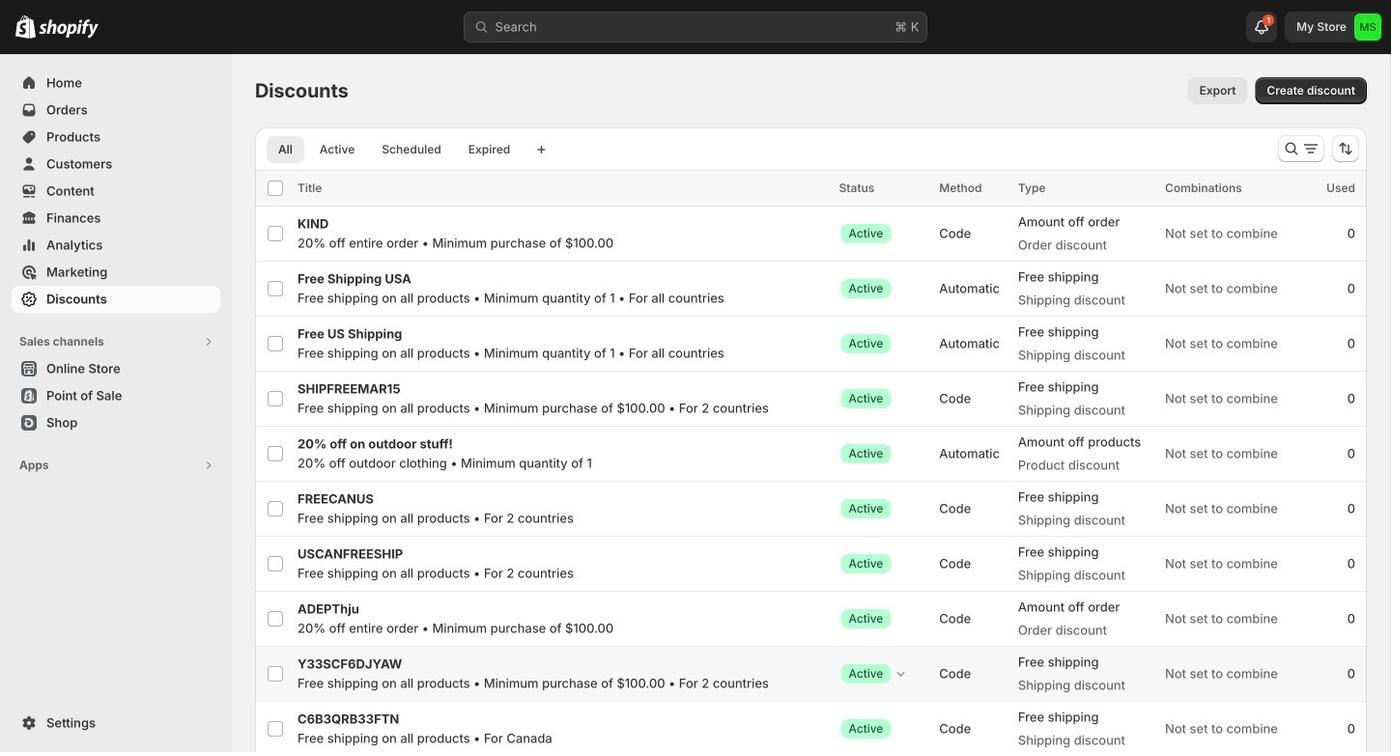 Task type: locate. For each thing, give the bounding box(es) containing it.
shopify image
[[39, 19, 99, 38]]

tab list
[[263, 135, 526, 163]]

shopify image
[[15, 15, 36, 38]]



Task type: describe. For each thing, give the bounding box(es) containing it.
my store image
[[1355, 14, 1382, 41]]



